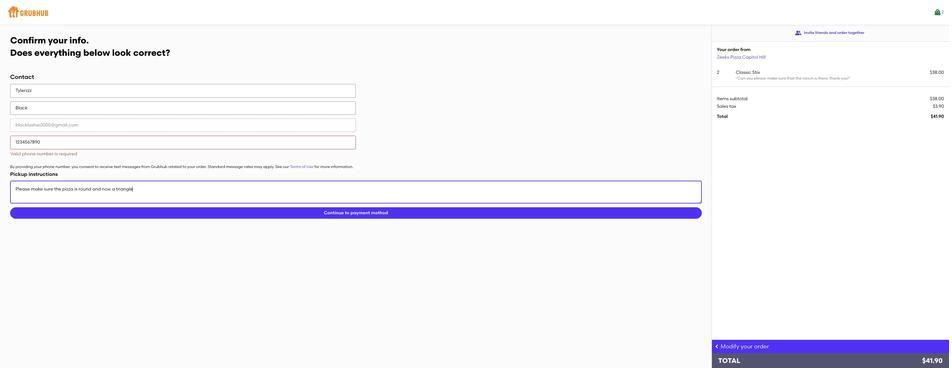 Task type: describe. For each thing, give the bounding box(es) containing it.
of
[[302, 165, 306, 169]]

does
[[10, 47, 32, 58]]

main navigation navigation
[[0, 0, 950, 25]]

required
[[59, 151, 77, 157]]

everything
[[34, 47, 81, 58]]

your up pickup instructions
[[34, 165, 42, 169]]

order inside "button"
[[838, 31, 848, 35]]

payment
[[351, 210, 370, 216]]

message
[[226, 165, 243, 169]]

0 vertical spatial $41.90
[[931, 114, 945, 119]]

correct?
[[133, 47, 170, 58]]

pickup instructions
[[10, 172, 58, 178]]

1 horizontal spatial to
[[183, 165, 186, 169]]

messages
[[122, 165, 140, 169]]

ranch
[[803, 76, 814, 81]]

$38.00 for $38.00 " can you please make sure that the ranch is there, thank you! "
[[931, 70, 945, 75]]

Pickup instructions text field
[[10, 181, 702, 204]]

subtotal
[[730, 96, 748, 102]]

look
[[112, 47, 131, 58]]

First name text field
[[10, 84, 356, 98]]

please
[[754, 76, 767, 81]]

1 vertical spatial total
[[719, 357, 741, 365]]

the
[[796, 76, 802, 81]]

number,
[[55, 165, 71, 169]]

0 horizontal spatial you
[[72, 165, 78, 169]]

invite friends and order together
[[805, 31, 865, 35]]

see
[[275, 165, 282, 169]]

info.
[[69, 35, 89, 46]]

receive
[[100, 165, 113, 169]]

$3.90
[[934, 104, 945, 109]]

below
[[83, 47, 110, 58]]

more
[[320, 165, 330, 169]]

2 " from the left
[[849, 76, 851, 81]]

for
[[315, 165, 320, 169]]

zeeks
[[717, 55, 730, 60]]

1 horizontal spatial phone
[[43, 165, 55, 169]]

text
[[114, 165, 121, 169]]

by providing your phone number, you consent to receive text messages from grubhub related to your order. standard message rates may apply. see our terms of use for more information.
[[10, 165, 353, 169]]

Phone telephone field
[[10, 136, 356, 149]]

confirm your info. does everything below look correct?
[[10, 35, 170, 58]]

and
[[830, 31, 837, 35]]

your order from zeeks pizza capitol hill
[[717, 47, 766, 60]]

hill
[[760, 55, 766, 60]]

sure
[[779, 76, 787, 81]]

0 vertical spatial phone
[[22, 151, 36, 157]]

consent
[[79, 165, 94, 169]]

items subtotal
[[717, 96, 748, 102]]

pizza
[[731, 55, 742, 60]]

you inside $38.00 " can you please make sure that the ranch is there, thank you! "
[[747, 76, 753, 81]]

classic stix
[[736, 70, 760, 75]]

can
[[738, 76, 746, 81]]

is inside $38.00 " can you please make sure that the ranch is there, thank you! "
[[815, 76, 818, 81]]

information.
[[331, 165, 353, 169]]

number
[[37, 151, 54, 157]]

instructions
[[29, 172, 58, 178]]

thank
[[830, 76, 841, 81]]

friends
[[816, 31, 829, 35]]

rates
[[244, 165, 253, 169]]

classic
[[736, 70, 752, 75]]

terms of use link
[[290, 165, 314, 169]]

1 vertical spatial 2
[[717, 70, 720, 75]]



Task type: vqa. For each thing, say whether or not it's contained in the screenshot.
16oz b
no



Task type: locate. For each thing, give the bounding box(es) containing it.
0 vertical spatial from
[[741, 47, 751, 52]]

terms
[[290, 165, 301, 169]]

capitol
[[743, 55, 759, 60]]

invite
[[805, 31, 815, 35]]

by
[[10, 165, 15, 169]]

1 vertical spatial from
[[141, 165, 150, 169]]

1 vertical spatial phone
[[43, 165, 55, 169]]

Email email field
[[10, 119, 356, 132]]

total down sales
[[717, 114, 728, 119]]

1 $38.00 from the top
[[931, 70, 945, 75]]

1 vertical spatial $41.90
[[923, 357, 943, 365]]

from inside your order from zeeks pizza capitol hill
[[741, 47, 751, 52]]

you
[[747, 76, 753, 81], [72, 165, 78, 169]]

standard
[[208, 165, 225, 169]]

your inside confirm your info. does everything below look correct?
[[48, 35, 67, 46]]

people icon image
[[796, 30, 802, 36]]

0 horizontal spatial order
[[728, 47, 740, 52]]

1 " from the left
[[736, 76, 738, 81]]

tax
[[730, 104, 737, 109]]

0 horizontal spatial "
[[736, 76, 738, 81]]

order right and
[[838, 31, 848, 35]]

from left grubhub
[[141, 165, 150, 169]]

" right thank
[[849, 76, 851, 81]]

$41.90
[[931, 114, 945, 119], [923, 357, 943, 365]]

0 vertical spatial is
[[815, 76, 818, 81]]

providing
[[16, 165, 33, 169]]

valid phone number is required alert
[[10, 151, 77, 157]]

items
[[717, 96, 729, 102]]

$38.00
[[931, 70, 945, 75], [931, 96, 945, 102]]

0 horizontal spatial 2
[[717, 70, 720, 75]]

to
[[95, 165, 99, 169], [183, 165, 186, 169], [345, 210, 350, 216]]

2 horizontal spatial to
[[345, 210, 350, 216]]

phone up instructions
[[43, 165, 55, 169]]

use
[[307, 165, 314, 169]]

1 horizontal spatial you
[[747, 76, 753, 81]]

may
[[254, 165, 262, 169]]

1 horizontal spatial order
[[755, 344, 770, 351]]

to left the 'payment'
[[345, 210, 350, 216]]

your right modify
[[741, 344, 753, 351]]

sales tax
[[717, 104, 737, 109]]

our
[[283, 165, 289, 169]]

2 inside button
[[942, 9, 945, 15]]

make
[[768, 76, 778, 81]]

modify your order
[[721, 344, 770, 351]]

to left "receive"
[[95, 165, 99, 169]]

to right related
[[183, 165, 186, 169]]

you!
[[842, 76, 849, 81]]

to inside button
[[345, 210, 350, 216]]

1 horizontal spatial "
[[849, 76, 851, 81]]

phone
[[22, 151, 36, 157], [43, 165, 55, 169]]

your
[[48, 35, 67, 46], [34, 165, 42, 169], [187, 165, 195, 169], [741, 344, 753, 351]]

from up zeeks pizza capitol hill link
[[741, 47, 751, 52]]

" down classic
[[736, 76, 738, 81]]

1 horizontal spatial from
[[741, 47, 751, 52]]

you left consent
[[72, 165, 78, 169]]

confirm
[[10, 35, 46, 46]]

order.
[[196, 165, 207, 169]]

0 horizontal spatial is
[[55, 151, 58, 157]]

$38.00 for $38.00
[[931, 96, 945, 102]]

order up pizza
[[728, 47, 740, 52]]

0 vertical spatial total
[[717, 114, 728, 119]]

0 horizontal spatial from
[[141, 165, 150, 169]]

valid phone number is required
[[10, 151, 77, 157]]

order
[[838, 31, 848, 35], [728, 47, 740, 52], [755, 344, 770, 351]]

0 horizontal spatial phone
[[22, 151, 36, 157]]

0 horizontal spatial to
[[95, 165, 99, 169]]

is left there,
[[815, 76, 818, 81]]

1 vertical spatial you
[[72, 165, 78, 169]]

method
[[371, 210, 388, 216]]

2 button
[[934, 7, 945, 18]]

1 vertical spatial order
[[728, 47, 740, 52]]

1 vertical spatial is
[[55, 151, 58, 157]]

your up everything
[[48, 35, 67, 46]]

valid
[[10, 151, 21, 157]]

total down modify
[[719, 357, 741, 365]]

sales
[[717, 104, 729, 109]]

total
[[717, 114, 728, 119], [719, 357, 741, 365]]

2
[[942, 9, 945, 15], [717, 70, 720, 75]]

continue
[[324, 210, 344, 216]]

continue to payment method
[[324, 210, 388, 216]]

your
[[717, 47, 727, 52]]

1 vertical spatial $38.00
[[931, 96, 945, 102]]

0 vertical spatial 2
[[942, 9, 945, 15]]

stix
[[753, 70, 760, 75]]

your left order.
[[187, 165, 195, 169]]

modify
[[721, 344, 740, 351]]

from
[[741, 47, 751, 52], [141, 165, 150, 169]]

1 horizontal spatial 2
[[942, 9, 945, 15]]

0 vertical spatial order
[[838, 31, 848, 35]]

contact
[[10, 74, 34, 81]]

0 vertical spatial you
[[747, 76, 753, 81]]

invite friends and order together button
[[796, 27, 865, 39]]

is
[[815, 76, 818, 81], [55, 151, 58, 157]]

is right 'number'
[[55, 151, 58, 157]]

you down classic stix
[[747, 76, 753, 81]]

that
[[787, 76, 795, 81]]

apply.
[[263, 165, 274, 169]]

phone right valid
[[22, 151, 36, 157]]

2 horizontal spatial order
[[838, 31, 848, 35]]

pickup
[[10, 172, 27, 178]]

$38.00 inside $38.00 " can you please make sure that the ranch is there, thank you! "
[[931, 70, 945, 75]]

"
[[736, 76, 738, 81], [849, 76, 851, 81]]

Last name text field
[[10, 102, 356, 115]]

order right modify
[[755, 344, 770, 351]]

1 horizontal spatial is
[[815, 76, 818, 81]]

there,
[[818, 76, 829, 81]]

zeeks pizza capitol hill link
[[717, 55, 766, 60]]

$38.00 " can you please make sure that the ranch is there, thank you! "
[[736, 70, 945, 81]]

continue to payment method button
[[10, 208, 702, 219]]

related
[[168, 165, 182, 169]]

grubhub
[[151, 165, 168, 169]]

together
[[849, 31, 865, 35]]

0 vertical spatial $38.00
[[931, 70, 945, 75]]

svg image
[[715, 345, 720, 350]]

order inside your order from zeeks pizza capitol hill
[[728, 47, 740, 52]]

2 $38.00 from the top
[[931, 96, 945, 102]]

2 vertical spatial order
[[755, 344, 770, 351]]



